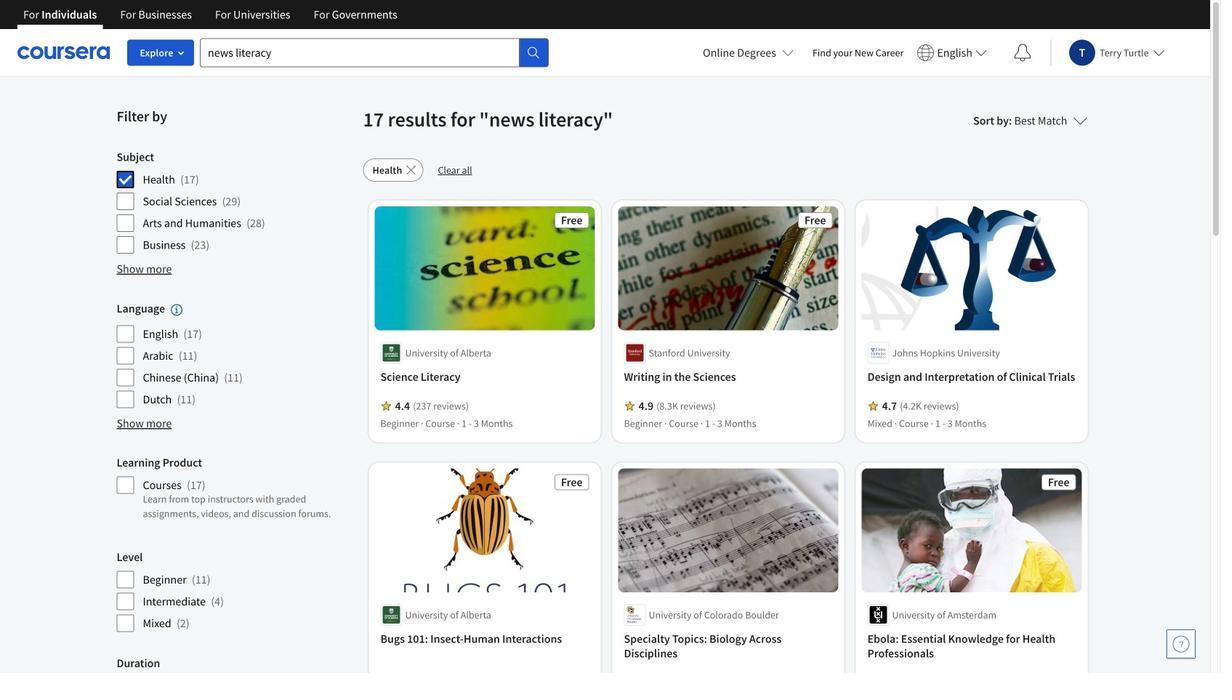 Task type: locate. For each thing, give the bounding box(es) containing it.
group
[[117, 150, 354, 254], [117, 301, 354, 409], [117, 455, 354, 527], [117, 550, 354, 633]]

coursera image
[[17, 41, 110, 64]]

None search field
[[200, 38, 549, 67]]

banner navigation
[[12, 0, 409, 40]]

3 group from the top
[[117, 455, 354, 527]]

help center image
[[1173, 635, 1190, 653]]

information about this filter group image
[[171, 304, 183, 316]]



Task type: describe. For each thing, give the bounding box(es) containing it.
2 group from the top
[[117, 301, 354, 409]]

4 group from the top
[[117, 550, 354, 633]]

What do you want to learn? text field
[[200, 38, 520, 67]]

1 group from the top
[[117, 150, 354, 254]]



Task type: vqa. For each thing, say whether or not it's contained in the screenshot.
10
no



